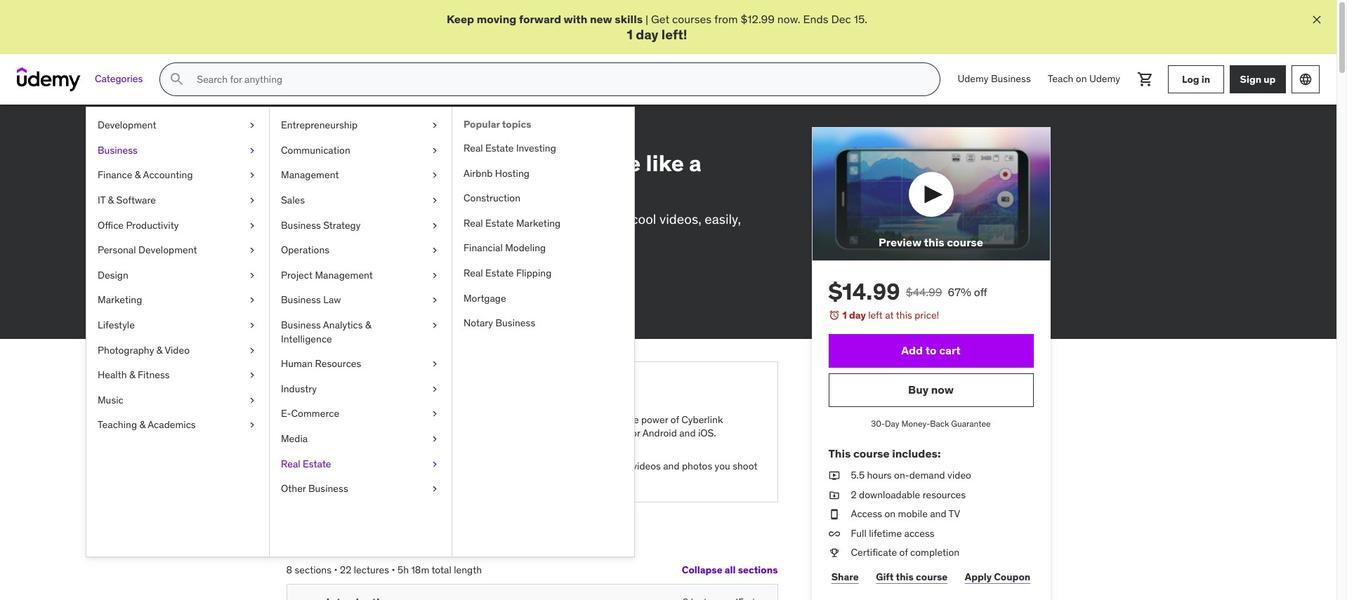 Task type: describe. For each thing, give the bounding box(es) containing it.
choose a language image
[[1299, 72, 1313, 87]]

1 horizontal spatial design
[[430, 127, 463, 139]]

5.5 hours on-demand video
[[851, 469, 972, 482]]

xsmall image for music
[[247, 394, 258, 408]]

sections inside dropdown button
[[738, 564, 778, 577]]

photos inside how to make photos and videos you shoot on your phone into a professional masterpiece.
[[386, 413, 417, 426]]

media link
[[270, 427, 452, 452]]

take
[[464, 460, 484, 473]]

video inside other useful apps that will help take your video productions to the next level.
[[326, 474, 350, 487]]

marketing inside real estate marketing link
[[516, 217, 561, 230]]

lifetime
[[869, 527, 902, 540]]

estate up other business
[[303, 458, 331, 470]]

into
[[391, 427, 408, 440]]

business up the finance
[[98, 144, 138, 157]]

that
[[406, 460, 424, 473]]

how to edit the videos and photos you shoot on your phone.
[[563, 460, 758, 487]]

lifestyle link
[[86, 313, 269, 338]]

xsmall image for health & fitness
[[247, 369, 258, 383]]

phone inside how to make photos and videos you shoot on your phone into a professional masterpiece.
[[361, 427, 389, 440]]

1/2022
[[363, 297, 395, 310]]

tv
[[949, 508, 960, 521]]

xsmall image for management
[[429, 169, 441, 183]]

on inside how to edit the videos and photos you shoot on your phone.
[[563, 474, 574, 487]]

health
[[98, 369, 127, 382]]

other useful apps that will help take your video productions to the next level.
[[326, 460, 505, 487]]

phone.
[[598, 474, 628, 487]]

0 horizontal spatial photography & video
[[98, 344, 190, 357]]

and up (15
[[334, 229, 356, 246]]

videos,
[[660, 211, 702, 227]]

design link
[[86, 263, 269, 288]]

for inside how to utilize the power of cyberlink powerdirector for android and ios.
[[628, 427, 640, 440]]

real estate
[[281, 458, 331, 470]]

help
[[443, 460, 462, 473]]

topics
[[502, 118, 532, 131]]

xsmall image up media
[[304, 413, 315, 427]]

office productivity
[[98, 219, 179, 232]]

udemy business link
[[949, 63, 1040, 96]]

and left tablets
[[474, 229, 497, 246]]

human
[[281, 358, 313, 370]]

intelligence
[[281, 333, 332, 345]]

1 horizontal spatial of
[[900, 547, 908, 560]]

0 vertical spatial photography & video
[[286, 127, 384, 139]]

(15
[[356, 259, 368, 271]]

video left popular
[[401, 127, 428, 139]]

courses
[[672, 12, 712, 26]]

(15 ratings)
[[356, 259, 403, 271]]

to for how to edit videos on your phone like a professional use cyberlink powerdirector for android and ios to make cool videos, easily, quickly, and cheaply on phones and tablets
[[339, 149, 362, 178]]

apply coupon button
[[962, 563, 1034, 592]]

videos inside how to edit the videos and photos you shoot on your phone.
[[632, 460, 661, 473]]

course for preview this course
[[947, 236, 984, 250]]

8
[[286, 564, 292, 576]]

xsmall image for media
[[429, 433, 441, 446]]

sign up link
[[1230, 65, 1286, 94]]

industry
[[281, 383, 317, 395]]

personal development link
[[86, 238, 269, 263]]

how for android
[[563, 413, 583, 426]]

you'll
[[351, 378, 393, 400]]

your inside how to edit the videos and photos you shoot on your phone.
[[577, 474, 595, 487]]

android inside how to utilize the power of cyberlink powerdirector for android and ios.
[[643, 427, 677, 440]]

buy now
[[908, 383, 954, 397]]

on down the video editing link
[[490, 149, 517, 178]]

xsmall image for other business
[[429, 483, 441, 496]]

law
[[323, 294, 341, 307]]

e-
[[281, 408, 291, 420]]

collapse all sections
[[682, 564, 778, 577]]

video design link
[[401, 124, 463, 142]]

the for utilize
[[625, 413, 639, 426]]

other for other business
[[281, 483, 306, 495]]

make inside how to edit videos on your phone like a professional use cyberlink powerdirector for android and ios to make cool videos, easily, quickly, and cheaply on phones and tablets
[[596, 211, 628, 227]]

the for edit
[[616, 460, 630, 473]]

what
[[304, 378, 347, 400]]

downloadable
[[859, 489, 921, 501]]

get
[[651, 12, 670, 26]]

with
[[564, 12, 588, 26]]

0 vertical spatial photography
[[286, 127, 347, 139]]

commerce
[[291, 408, 339, 420]]

xsmall image down this
[[829, 469, 840, 483]]

back
[[930, 419, 949, 429]]

your inside how to make photos and videos you shoot on your phone into a professional masterpiece.
[[340, 427, 359, 440]]

cool
[[631, 211, 656, 227]]

how for your
[[326, 413, 346, 426]]

67%
[[948, 286, 972, 300]]

professional inside how to edit videos on your phone like a professional use cyberlink powerdirector for android and ios to make cool videos, easily, quickly, and cheaply on phones and tablets
[[286, 176, 419, 205]]

media
[[281, 433, 308, 445]]

|
[[646, 12, 649, 26]]

communication link
[[270, 138, 452, 163]]

on up 161
[[409, 229, 424, 246]]

add to cart button
[[829, 334, 1034, 368]]

you inside how to make photos and videos you shoot on your phone into a professional masterpiece.
[[469, 413, 484, 426]]

business strategy
[[281, 219, 361, 232]]

1 day left at this price!
[[843, 309, 940, 322]]

to for how to edit the videos and photos you shoot on your phone.
[[585, 460, 594, 473]]

how to make photos and videos you shoot on your phone into a professional masterpiece.
[[326, 413, 511, 454]]

mortgage link
[[452, 286, 634, 311]]

xsmall image for business
[[247, 144, 258, 158]]

business left teach
[[991, 73, 1031, 85]]

and inside how to edit the videos and photos you shoot on your phone.
[[663, 460, 680, 473]]

last updated 1/2022
[[303, 297, 395, 310]]

business law link
[[270, 288, 452, 313]]

edit for the
[[596, 460, 613, 473]]

phones
[[427, 229, 471, 246]]

financial modeling
[[464, 242, 546, 255]]

academics
[[148, 419, 196, 432]]

& for it & software link
[[108, 194, 114, 207]]

access on mobile and tv
[[851, 508, 960, 521]]

0 vertical spatial development
[[98, 119, 156, 132]]

business inside "link"
[[281, 294, 321, 307]]

notary business link
[[452, 311, 634, 336]]

powerdirector inside how to edit videos on your phone like a professional use cyberlink powerdirector for android and ios to make cool videos, easily, quickly, and cheaply on phones and tablets
[[372, 211, 458, 227]]

xsmall image for teaching & academics
[[247, 419, 258, 433]]

sales
[[281, 194, 305, 207]]

to for add to cart
[[926, 344, 937, 358]]

xsmall image for real estate
[[429, 458, 441, 471]]

left!
[[662, 26, 688, 43]]

22
[[340, 564, 352, 576]]

share button
[[829, 563, 862, 592]]

& for health & fitness link
[[129, 369, 135, 382]]

day
[[885, 419, 900, 429]]

$12.99
[[741, 12, 775, 26]]

share
[[832, 571, 859, 584]]

operations link
[[270, 238, 452, 263]]

1 sections from the left
[[295, 564, 332, 576]]

video up real estate investing
[[480, 127, 507, 139]]

[auto]
[[519, 297, 546, 310]]

your inside other useful apps that will help take your video productions to the next level.
[[486, 460, 505, 473]]

business down real estate
[[308, 483, 348, 495]]

1 inside keep moving forward with new skills | get courses from $12.99 now. ends dec 15. 1 day left!
[[627, 26, 633, 43]]

1 vertical spatial development
[[138, 244, 197, 257]]

construction link
[[452, 186, 634, 211]]

shoot inside how to make photos and videos you shoot on your phone into a professional masterpiece.
[[487, 413, 511, 426]]

up
[[1264, 73, 1276, 86]]

business link
[[86, 138, 269, 163]]

course for gift this course
[[916, 571, 948, 584]]

add
[[902, 344, 923, 358]]

8 sections • 22 lectures • 5h 18m total length
[[286, 564, 482, 576]]

submit search image
[[169, 71, 186, 88]]

xsmall image for it & software
[[247, 194, 258, 208]]

video design
[[401, 127, 463, 139]]

teaching
[[98, 419, 137, 432]]

& for photography & video link to the left
[[156, 344, 163, 357]]

for inside how to edit videos on your phone like a professional use cyberlink powerdirector for android and ios to make cool videos, easily, quickly, and cheaply on phones and tablets
[[461, 211, 477, 227]]

cyberlink inside how to edit videos on your phone like a professional use cyberlink powerdirector for android and ios to make cool videos, easily, quickly, and cheaply on phones and tablets
[[313, 211, 369, 227]]

collapse
[[682, 564, 723, 577]]

0 horizontal spatial photography & video link
[[86, 338, 269, 363]]

15.
[[854, 12, 868, 26]]

xsmall image for office productivity
[[247, 219, 258, 233]]

human resources
[[281, 358, 361, 370]]

hosting
[[495, 167, 530, 180]]

accounting
[[143, 169, 193, 182]]

2 udemy from the left
[[1090, 73, 1121, 85]]

real for real estate
[[281, 458, 300, 470]]

health & fitness
[[98, 369, 170, 382]]

new
[[590, 12, 612, 26]]

real estate element
[[452, 108, 634, 557]]

estate for investing
[[485, 142, 514, 155]]

design inside 'link'
[[98, 269, 128, 282]]

last
[[303, 297, 322, 310]]



Task type: vqa. For each thing, say whether or not it's contained in the screenshot.
the right ENGLISH
yes



Task type: locate. For each thing, give the bounding box(es) containing it.
utilize
[[596, 413, 622, 426]]

make left cool at left top
[[596, 211, 628, 227]]

0 horizontal spatial udemy
[[958, 73, 989, 85]]

1 vertical spatial marketing
[[98, 294, 142, 307]]

& up fitness
[[156, 344, 163, 357]]

xsmall image inside other business link
[[429, 483, 441, 496]]

and left the 'ios'
[[530, 211, 553, 227]]

airbnb hosting link
[[452, 161, 634, 186]]

the up phone.
[[616, 460, 630, 473]]

investing
[[516, 142, 556, 155]]

completion
[[911, 547, 960, 560]]

xsmall image up how to make photos and videos you shoot on your phone into a professional masterpiece. on the bottom of the page
[[429, 383, 441, 396]]

1 vertical spatial of
[[900, 547, 908, 560]]

professional inside how to make photos and videos you shoot on your phone into a professional masterpiece.
[[418, 427, 471, 440]]

0 vertical spatial a
[[689, 149, 702, 178]]

now.
[[778, 12, 801, 26]]

1 horizontal spatial android
[[643, 427, 677, 440]]

business analytics & intelligence
[[281, 319, 371, 345]]

on down commerce
[[326, 427, 337, 440]]

1
[[627, 26, 633, 43], [843, 309, 847, 322]]

to inside button
[[926, 344, 937, 358]]

day left the left at the right bottom
[[849, 309, 866, 322]]

productions
[[352, 474, 405, 487]]

business strategy link
[[270, 213, 452, 238]]

0 horizontal spatial a
[[410, 427, 415, 440]]

use
[[286, 211, 309, 227]]

videos down how to utilize the power of cyberlink powerdirector for android and ios.
[[632, 460, 661, 473]]

1 horizontal spatial for
[[628, 427, 640, 440]]

photography & video up the health & fitness
[[98, 344, 190, 357]]

xsmall image for design
[[247, 269, 258, 283]]

estate for flipping
[[485, 267, 514, 280]]

marketing down construction link
[[516, 217, 561, 230]]

1 horizontal spatial day
[[849, 309, 866, 322]]

real estate investing
[[464, 142, 556, 155]]

xsmall image inside music link
[[247, 394, 258, 408]]

course inside button
[[947, 236, 984, 250]]

to inside other useful apps that will help take your video productions to the next level.
[[407, 474, 416, 487]]

1 vertical spatial 1
[[843, 309, 847, 322]]

xsmall image inside the finance & accounting link
[[247, 169, 258, 183]]

other down real estate
[[281, 483, 306, 495]]

gift this course
[[876, 571, 948, 584]]

course down completion
[[916, 571, 948, 584]]

marketing inside marketing link
[[98, 294, 142, 307]]

sign
[[1240, 73, 1262, 86]]

business law
[[281, 294, 341, 307]]

teach on udemy
[[1048, 73, 1121, 85]]

xsmall image inside it & software link
[[247, 194, 258, 208]]

1 horizontal spatial 1
[[843, 309, 847, 322]]

closed captions image
[[467, 299, 478, 310]]

xsmall image inside design 'link'
[[247, 269, 258, 283]]

photography
[[286, 127, 347, 139], [98, 344, 154, 357]]

1 horizontal spatial photography & video
[[286, 127, 384, 139]]

collapse all sections button
[[682, 557, 778, 585]]

make inside how to make photos and videos you shoot on your phone into a professional masterpiece.
[[360, 413, 384, 426]]

$14.99
[[829, 278, 901, 307]]

full
[[851, 527, 867, 540]]

• left "5h 18m" at the bottom of page
[[392, 564, 395, 576]]

management link
[[270, 163, 452, 188]]

xsmall image for finance & accounting
[[247, 169, 258, 183]]

financial
[[464, 242, 503, 255]]

the inside how to utilize the power of cyberlink powerdirector for android and ios.
[[625, 413, 639, 426]]

xsmall image left 2
[[829, 489, 840, 502]]

a right 'like'
[[689, 149, 702, 178]]

edit inside how to edit videos on your phone like a professional use cyberlink powerdirector for android and ios to make cool videos, easily, quickly, and cheaply on phones and tablets
[[367, 149, 409, 178]]

how inside how to edit the videos and photos you shoot on your phone.
[[563, 460, 583, 473]]

popular
[[464, 118, 500, 131]]

management inside management "link"
[[281, 169, 339, 182]]

business down english [auto] on the left of the page
[[496, 317, 536, 330]]

development down categories dropdown button at the top left
[[98, 119, 156, 132]]

xsmall image for lifestyle
[[247, 319, 258, 333]]

0 vertical spatial the
[[625, 413, 639, 426]]

shoot
[[487, 413, 511, 426], [733, 460, 758, 473]]

other inside other useful apps that will help take your video productions to the next level.
[[326, 460, 351, 473]]

estate for marketing
[[485, 217, 514, 230]]

0 horizontal spatial day
[[636, 26, 659, 43]]

xsmall image left the use
[[247, 219, 258, 233]]

easily,
[[705, 211, 741, 227]]

videos inside how to make photos and videos you shoot on your phone into a professional masterpiece.
[[438, 413, 466, 426]]

xsmall image inside personal development link
[[247, 244, 258, 258]]

management inside project management link
[[315, 269, 373, 282]]

android down power
[[643, 427, 677, 440]]

xsmall image for development
[[247, 119, 258, 133]]

& for the finance & accounting link
[[135, 169, 141, 182]]

notary business
[[464, 317, 536, 330]]

xsmall image inside management "link"
[[429, 169, 441, 183]]

xsmall image inside health & fitness link
[[247, 369, 258, 383]]

fitness
[[138, 369, 170, 382]]

1 vertical spatial course
[[854, 447, 890, 461]]

1 horizontal spatial cyberlink
[[682, 413, 723, 426]]

photography up the health & fitness
[[98, 344, 154, 357]]

xsmall image for sales
[[429, 194, 441, 208]]

hours
[[867, 469, 892, 482]]

xsmall image inside lifestyle 'link'
[[247, 319, 258, 333]]

video up resources
[[948, 469, 972, 482]]

0 horizontal spatial you
[[469, 413, 484, 426]]

2 vertical spatial videos
[[632, 460, 661, 473]]

xsmall image left business law
[[247, 294, 258, 308]]

1 vertical spatial photography & video
[[98, 344, 190, 357]]

1 vertical spatial professional
[[418, 427, 471, 440]]

to for how to utilize the power of cyberlink powerdirector for android and ios.
[[585, 413, 594, 426]]

xsmall image for industry
[[429, 383, 441, 396]]

1 vertical spatial powerdirector
[[563, 427, 626, 440]]

and down learn
[[419, 413, 435, 426]]

project management link
[[270, 263, 452, 288]]

1 vertical spatial you
[[715, 460, 731, 473]]

xsmall image inside media link
[[429, 433, 441, 446]]

money-
[[902, 419, 930, 429]]

business
[[991, 73, 1031, 85], [98, 144, 138, 157], [281, 219, 321, 232], [281, 294, 321, 307], [496, 317, 536, 330], [281, 319, 321, 332], [308, 483, 348, 495]]

xsmall image for e-commerce
[[429, 408, 441, 421]]

0 vertical spatial android
[[480, 211, 527, 227]]

english for english [auto]
[[484, 297, 516, 310]]

in
[[1202, 73, 1211, 86]]

0 vertical spatial edit
[[367, 149, 409, 178]]

0 horizontal spatial english
[[423, 297, 456, 310]]

to left cart
[[926, 344, 937, 358]]

make up media link
[[360, 413, 384, 426]]

for up phones
[[461, 211, 477, 227]]

the inside other useful apps that will help take your video productions to the next level.
[[418, 474, 433, 487]]

to right the 'ios'
[[580, 211, 592, 227]]

other for other useful apps that will help take your video productions to the next level.
[[326, 460, 351, 473]]

& up communication
[[349, 127, 356, 139]]

how inside how to make photos and videos you shoot on your phone into a professional masterpiece.
[[326, 413, 346, 426]]

1 vertical spatial other
[[281, 483, 306, 495]]

1 udemy from the left
[[958, 73, 989, 85]]

1 horizontal spatial english
[[484, 297, 516, 310]]

1 vertical spatial this
[[896, 309, 913, 322]]

xsmall image for business law
[[429, 294, 441, 308]]

sections right all in the right bottom of the page
[[738, 564, 778, 577]]

1 horizontal spatial udemy
[[1090, 73, 1121, 85]]

1 horizontal spatial photos
[[682, 460, 713, 473]]

xsmall image for marketing
[[247, 294, 258, 308]]

xsmall image inside 'teaching & academics' link
[[247, 419, 258, 433]]

0 horizontal spatial of
[[671, 413, 679, 426]]

marketing up lifestyle on the left bottom of page
[[98, 294, 142, 307]]

1 vertical spatial photos
[[682, 460, 713, 473]]

0 horizontal spatial design
[[98, 269, 128, 282]]

0 vertical spatial videos
[[414, 149, 485, 178]]

0 horizontal spatial sections
[[295, 564, 332, 576]]

development link
[[86, 113, 269, 138]]

xsmall image inside business analytics & intelligence link
[[429, 319, 441, 333]]

xsmall image inside real estate link
[[429, 458, 441, 471]]

dec
[[831, 12, 851, 26]]

total
[[432, 564, 452, 576]]

xsmall image inside office productivity link
[[247, 219, 258, 233]]

your inside how to edit videos on your phone like a professional use cyberlink powerdirector for android and ios to make cool videos, easily, quickly, and cheaply on phones and tablets
[[522, 149, 568, 178]]

business up operations
[[281, 219, 321, 232]]

keep moving forward with new skills | get courses from $12.99 now. ends dec 15. 1 day left!
[[447, 12, 868, 43]]

0 vertical spatial photography & video link
[[286, 124, 384, 142]]

real estate marketing
[[464, 217, 561, 230]]

phone inside how to edit videos on your phone like a professional use cyberlink powerdirector for android and ios to make cool videos, easily, quickly, and cheaply on phones and tablets
[[573, 149, 641, 178]]

entrepreneurship link
[[270, 113, 452, 138]]

1 vertical spatial make
[[360, 413, 384, 426]]

xsmall image inside business link
[[247, 144, 258, 158]]

1 horizontal spatial other
[[326, 460, 351, 473]]

of down full lifetime access on the bottom of page
[[900, 547, 908, 560]]

shopping cart with 0 items image
[[1137, 71, 1154, 88]]

0 vertical spatial course
[[947, 236, 984, 250]]

xsmall image up other business
[[304, 460, 315, 474]]

1 horizontal spatial photography
[[286, 127, 347, 139]]

1 horizontal spatial phone
[[573, 149, 641, 178]]

1 right alarm icon
[[843, 309, 847, 322]]

&
[[349, 127, 356, 139], [135, 169, 141, 182], [108, 194, 114, 207], [365, 319, 371, 332], [156, 344, 163, 357], [129, 369, 135, 382], [139, 419, 146, 432]]

2 english from the left
[[484, 297, 516, 310]]

your up masterpiece.
[[340, 427, 359, 440]]

estate up financial modeling
[[485, 217, 514, 230]]

0 vertical spatial design
[[430, 127, 463, 139]]

the right utilize
[[625, 413, 639, 426]]

0 horizontal spatial photography
[[98, 344, 154, 357]]

of
[[671, 413, 679, 426], [900, 547, 908, 560]]

on inside how to make photos and videos you shoot on your phone into a professional masterpiece.
[[326, 427, 337, 440]]

useful
[[354, 460, 380, 473]]

& right teaching
[[139, 419, 146, 432]]

project
[[281, 269, 313, 282]]

you inside how to edit the videos and photos you shoot on your phone.
[[715, 460, 731, 473]]

phone down e-commerce link
[[361, 427, 389, 440]]

0 horizontal spatial phone
[[361, 427, 389, 440]]

productivity
[[126, 219, 179, 232]]

teaching & academics
[[98, 419, 196, 432]]

0 horizontal spatial cyberlink
[[313, 211, 369, 227]]

on down downloadable
[[885, 508, 896, 521]]

this inside button
[[924, 236, 945, 250]]

development down office productivity link
[[138, 244, 197, 257]]

how
[[286, 149, 334, 178], [326, 413, 346, 426], [563, 413, 583, 426], [563, 460, 583, 473]]

xsmall image for personal development
[[247, 244, 258, 258]]

xsmall image left popular
[[429, 119, 441, 133]]

1 vertical spatial for
[[628, 427, 640, 440]]

0 vertical spatial 1
[[627, 26, 633, 43]]

xsmall image up learn
[[429, 358, 441, 371]]

xsmall image inside communication link
[[429, 144, 441, 158]]

xsmall image
[[247, 119, 258, 133], [466, 128, 477, 139], [247, 144, 258, 158], [247, 169, 258, 183], [429, 169, 441, 183], [429, 194, 441, 208], [429, 219, 441, 233], [247, 244, 258, 258], [429, 244, 441, 258], [247, 269, 258, 283], [429, 294, 441, 308], [286, 299, 298, 310], [429, 319, 441, 333], [247, 344, 258, 358], [247, 419, 258, 433], [429, 433, 441, 446], [429, 458, 441, 471], [429, 483, 441, 496], [829, 508, 840, 522], [829, 527, 840, 541]]

0 vertical spatial this
[[924, 236, 945, 250]]

this for preview
[[924, 236, 945, 250]]

day inside keep moving forward with new skills | get courses from $12.99 now. ends dec 15. 1 day left!
[[636, 26, 659, 43]]

finance & accounting
[[98, 169, 193, 182]]

0 horizontal spatial powerdirector
[[372, 211, 458, 227]]

how for professional
[[286, 149, 334, 178]]

0 vertical spatial photos
[[386, 413, 417, 426]]

0 horizontal spatial photos
[[386, 413, 417, 426]]

real for real estate investing
[[464, 142, 483, 155]]

0 horizontal spatial •
[[334, 564, 338, 576]]

close image
[[1310, 13, 1324, 27]]

timothy maxwell link
[[336, 278, 409, 291]]

1 horizontal spatial powerdirector
[[563, 427, 626, 440]]

shoot inside how to edit the videos and photos you shoot on your phone.
[[733, 460, 758, 473]]

business inside business analytics & intelligence
[[281, 319, 321, 332]]

popular topics
[[464, 118, 532, 131]]

0 horizontal spatial other
[[281, 483, 306, 495]]

0 vertical spatial powerdirector
[[372, 211, 458, 227]]

estate down financial modeling
[[485, 267, 514, 280]]

1 vertical spatial photography & video link
[[86, 338, 269, 363]]

a right into
[[410, 427, 415, 440]]

0 vertical spatial of
[[671, 413, 679, 426]]

& right health
[[129, 369, 135, 382]]

financial modeling link
[[452, 236, 634, 261]]

professional
[[286, 176, 419, 205], [418, 427, 471, 440]]

construction
[[464, 192, 521, 205]]

0 horizontal spatial for
[[461, 211, 477, 227]]

this for gift
[[896, 571, 914, 584]]

xsmall image inside business law "link"
[[429, 294, 441, 308]]

real for real estate flipping
[[464, 267, 483, 280]]

english for english
[[423, 297, 456, 310]]

xsmall image inside the 'human resources' link
[[429, 358, 441, 371]]

xsmall image for photography & video
[[247, 344, 258, 358]]

& right the finance
[[135, 169, 141, 182]]

alarm image
[[829, 310, 840, 321]]

photos inside how to edit the videos and photos you shoot on your phone.
[[682, 460, 713, 473]]

on
[[1076, 73, 1087, 85], [490, 149, 517, 178], [409, 229, 424, 246], [326, 427, 337, 440], [563, 474, 574, 487], [885, 508, 896, 521]]

1 vertical spatial day
[[849, 309, 866, 322]]

xsmall image inside business strategy link
[[429, 219, 441, 233]]

xsmall image for business strategy
[[429, 219, 441, 233]]

xsmall image for entrepreneurship
[[429, 119, 441, 133]]

and left tv
[[930, 508, 947, 521]]

powerdirector down utilize
[[563, 427, 626, 440]]

xsmall image inside operations link
[[429, 244, 441, 258]]

left
[[868, 309, 883, 322]]

notary
[[464, 317, 493, 330]]

to up media link
[[348, 413, 357, 426]]

0 horizontal spatial 1
[[627, 26, 633, 43]]

e-commerce link
[[270, 402, 452, 427]]

video down lifestyle 'link'
[[165, 344, 190, 357]]

xsmall image for business analytics & intelligence
[[429, 319, 441, 333]]

0 vertical spatial management
[[281, 169, 339, 182]]

to
[[339, 149, 362, 178], [580, 211, 592, 227], [926, 344, 937, 358], [348, 413, 357, 426], [585, 413, 594, 426], [585, 460, 594, 473], [407, 474, 416, 487]]

and inside how to make photos and videos you shoot on your phone into a professional masterpiece.
[[419, 413, 435, 426]]

day
[[636, 26, 659, 43], [849, 309, 866, 322]]

2 downloadable resources
[[851, 489, 966, 501]]

2 vertical spatial course
[[916, 571, 948, 584]]

xsmall image for operations
[[429, 244, 441, 258]]

professional up 'help'
[[418, 427, 471, 440]]

1 horizontal spatial video
[[948, 469, 972, 482]]

photography & video up communication
[[286, 127, 384, 139]]

xsmall image for human resources
[[429, 358, 441, 371]]

development
[[98, 119, 156, 132], [138, 244, 197, 257]]

day down |
[[636, 26, 659, 43]]

1 vertical spatial a
[[410, 427, 415, 440]]

course
[[947, 236, 984, 250], [854, 447, 890, 461], [916, 571, 948, 584]]

video down real estate
[[326, 474, 350, 487]]

xsmall image up share
[[829, 547, 840, 561]]

& right it on the top of the page
[[108, 194, 114, 207]]

cyberlink inside how to utilize the power of cyberlink powerdirector for android and ios.
[[682, 413, 723, 426]]

2 vertical spatial this
[[896, 571, 914, 584]]

all
[[725, 564, 736, 577]]

1 vertical spatial phone
[[361, 427, 389, 440]]

ios.
[[698, 427, 716, 440]]

your up construction link
[[522, 149, 568, 178]]

xsmall image down learn
[[429, 408, 441, 421]]

1 horizontal spatial sections
[[738, 564, 778, 577]]

sign up
[[1240, 73, 1276, 86]]

english up the notary business
[[484, 297, 516, 310]]

and left ios.
[[679, 427, 696, 440]]

to up sales "link"
[[339, 149, 362, 178]]

android inside how to edit videos on your phone like a professional use cyberlink powerdirector for android and ios to make cool videos, easily, quickly, and cheaply on phones and tablets
[[480, 211, 527, 227]]

cyberlink up ios.
[[682, 413, 723, 426]]

1 horizontal spatial •
[[392, 564, 395, 576]]

how for on
[[563, 460, 583, 473]]

0 horizontal spatial video
[[326, 474, 350, 487]]

xsmall image inside entrepreneurship link
[[429, 119, 441, 133]]

access
[[905, 527, 935, 540]]

english [auto]
[[484, 297, 546, 310]]

1 vertical spatial edit
[[596, 460, 613, 473]]

1 horizontal spatial make
[[596, 211, 628, 227]]

a inside how to make photos and videos you shoot on your phone into a professional masterpiece.
[[410, 427, 415, 440]]

xsmall image inside "development" link
[[247, 119, 258, 133]]

photography & video link up fitness
[[86, 338, 269, 363]]

buy now button
[[829, 374, 1034, 408]]

this right the at
[[896, 309, 913, 322]]

you down ios.
[[715, 460, 731, 473]]

xsmall image for project management
[[429, 269, 441, 283]]

timothy
[[336, 278, 372, 291]]

design down personal
[[98, 269, 128, 282]]

xsmall image inside project management link
[[429, 269, 441, 283]]

certificate of completion
[[851, 547, 960, 560]]

on inside the teach on udemy link
[[1076, 73, 1087, 85]]

other down masterpiece.
[[326, 460, 351, 473]]

it & software
[[98, 194, 156, 207]]

real down media
[[281, 458, 300, 470]]

photos down ios.
[[682, 460, 713, 473]]

xsmall image left human
[[247, 369, 258, 383]]

course up 67%
[[947, 236, 984, 250]]

small image
[[304, 597, 318, 601]]

a inside how to edit videos on your phone like a professional use cyberlink powerdirector for android and ios to make cool videos, easily, quickly, and cheaply on phones and tablets
[[689, 149, 702, 178]]

resources
[[315, 358, 361, 370]]

1 vertical spatial management
[[315, 269, 373, 282]]

1 vertical spatial videos
[[438, 413, 466, 426]]

powerdirector up the cheaply
[[372, 211, 458, 227]]

entrepreneurship
[[281, 119, 358, 132]]

office
[[98, 219, 124, 232]]

now
[[931, 383, 954, 397]]

1 vertical spatial design
[[98, 269, 128, 282]]

1 horizontal spatial shoot
[[733, 460, 758, 473]]

2 vertical spatial the
[[418, 474, 433, 487]]

how inside how to edit videos on your phone like a professional use cyberlink powerdirector for android and ios to make cool videos, easily, quickly, and cheaply on phones and tablets
[[286, 149, 334, 178]]

english left closed captions icon
[[423, 297, 456, 310]]

powerdirector inside how to utilize the power of cyberlink powerdirector for android and ios.
[[563, 427, 626, 440]]

categories
[[95, 73, 143, 85]]

0 horizontal spatial edit
[[367, 149, 409, 178]]

1 down skills
[[627, 26, 633, 43]]

edit up sales "link"
[[367, 149, 409, 178]]

phone left 'like'
[[573, 149, 641, 178]]

2 • from the left
[[392, 564, 395, 576]]

on right teach
[[1076, 73, 1087, 85]]

sections right 8
[[295, 564, 332, 576]]

marketing link
[[86, 288, 269, 313]]

photography up communication
[[286, 127, 347, 139]]

on left phone.
[[563, 474, 574, 487]]

lifestyle
[[98, 319, 135, 332]]

marketing
[[516, 217, 561, 230], [98, 294, 142, 307]]

videos inside how to edit videos on your phone like a professional use cyberlink powerdirector for android and ios to make cool videos, easily, quickly, and cheaply on phones and tablets
[[414, 149, 485, 178]]

xsmall image inside marketing link
[[247, 294, 258, 308]]

xsmall image inside e-commerce link
[[429, 408, 441, 421]]

0 vertical spatial for
[[461, 211, 477, 227]]

edit inside how to edit the videos and photos you shoot on your phone.
[[596, 460, 613, 473]]

keep
[[447, 12, 474, 26]]

video up management "link"
[[358, 127, 384, 139]]

of inside how to utilize the power of cyberlink powerdirector for android and ios.
[[671, 413, 679, 426]]

& inside business analytics & intelligence
[[365, 319, 371, 332]]

design left popular
[[430, 127, 463, 139]]

xsmall image inside sales "link"
[[429, 194, 441, 208]]

you
[[469, 413, 484, 426], [715, 460, 731, 473]]

for up how to edit the videos and photos you shoot on your phone.
[[628, 427, 640, 440]]

xsmall image inside industry link
[[429, 383, 441, 396]]

real for real estate marketing
[[464, 217, 483, 230]]

0 vertical spatial you
[[469, 413, 484, 426]]

to for how to make photos and videos you shoot on your phone into a professional masterpiece.
[[348, 413, 357, 426]]

1 vertical spatial photography
[[98, 344, 154, 357]]

161 students
[[409, 259, 464, 271]]

to inside how to make photos and videos you shoot on your phone into a professional masterpiece.
[[348, 413, 357, 426]]

to inside how to edit the videos and photos you shoot on your phone.
[[585, 460, 594, 473]]

xsmall image
[[429, 119, 441, 133], [429, 144, 441, 158], [247, 194, 258, 208], [247, 219, 258, 233], [429, 269, 441, 283], [247, 294, 258, 308], [247, 319, 258, 333], [429, 358, 441, 371], [247, 369, 258, 383], [429, 383, 441, 396], [247, 394, 258, 408], [429, 408, 441, 421], [304, 413, 315, 427], [304, 460, 315, 474], [829, 469, 840, 483], [829, 489, 840, 502], [829, 547, 840, 561]]

finance & accounting link
[[86, 163, 269, 188]]

udemy image
[[17, 68, 81, 91]]

edit for videos
[[367, 149, 409, 178]]

• left 22
[[334, 564, 338, 576]]

1 horizontal spatial photography & video link
[[286, 124, 384, 142]]

estate down video editing
[[485, 142, 514, 155]]

0 vertical spatial other
[[326, 460, 351, 473]]

0 vertical spatial shoot
[[487, 413, 511, 426]]

and inside how to utilize the power of cyberlink powerdirector for android and ios.
[[679, 427, 696, 440]]

to inside how to utilize the power of cyberlink powerdirector for android and ios.
[[585, 413, 594, 426]]

1 horizontal spatial marketing
[[516, 217, 561, 230]]

how inside how to utilize the power of cyberlink powerdirector for android and ios.
[[563, 413, 583, 426]]

& for 'teaching & academics' link
[[139, 419, 146, 432]]

1 english from the left
[[423, 297, 456, 310]]

real up financial at the left of page
[[464, 217, 483, 230]]

1 vertical spatial android
[[643, 427, 677, 440]]

demand
[[910, 469, 945, 482]]

masterpiece.
[[326, 441, 383, 454]]

business inside the real estate element
[[496, 317, 536, 330]]

coupon
[[994, 571, 1031, 584]]

0 vertical spatial cyberlink
[[313, 211, 369, 227]]

2 sections from the left
[[738, 564, 778, 577]]

0 horizontal spatial marketing
[[98, 294, 142, 307]]

1 horizontal spatial edit
[[596, 460, 613, 473]]

1 • from the left
[[334, 564, 338, 576]]

course up hours
[[854, 447, 890, 461]]

quickly,
[[286, 229, 331, 246]]

to left utilize
[[585, 413, 594, 426]]

0 horizontal spatial android
[[480, 211, 527, 227]]

Search for anything text field
[[194, 68, 924, 91]]

the inside how to edit the videos and photos you shoot on your phone.
[[616, 460, 630, 473]]

0 vertical spatial phone
[[573, 149, 641, 178]]

1 horizontal spatial a
[[689, 149, 702, 178]]

1 horizontal spatial you
[[715, 460, 731, 473]]

to down the that
[[407, 474, 416, 487]]

strategy
[[323, 219, 361, 232]]

xsmall image for communication
[[429, 144, 441, 158]]

design
[[430, 127, 463, 139], [98, 269, 128, 282]]

edit up phone.
[[596, 460, 613, 473]]

1 vertical spatial the
[[616, 460, 630, 473]]

real down financial at the left of page
[[464, 267, 483, 280]]

0 vertical spatial day
[[636, 26, 659, 43]]



